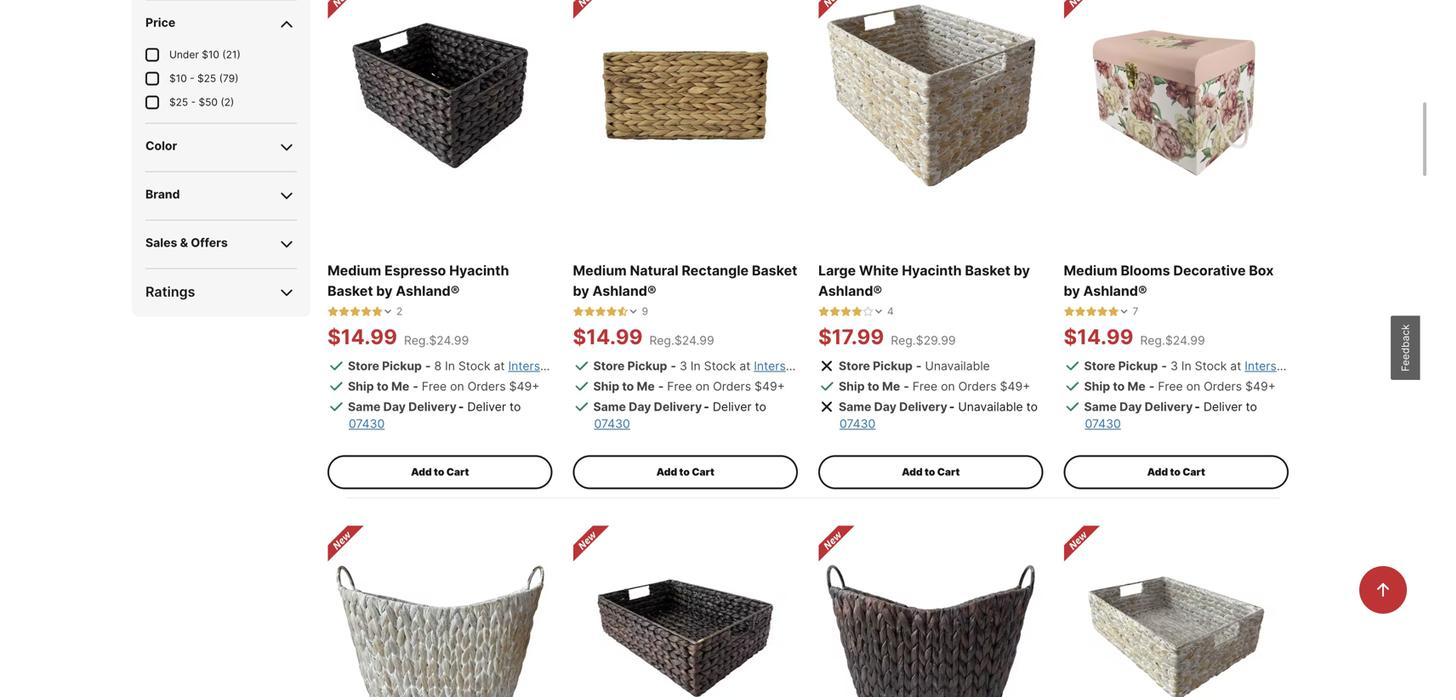 Task type: locate. For each thing, give the bounding box(es) containing it.
medium espresso hyacinth basket by ashland&#xae; image
[[328, 0, 553, 208], [573, 526, 798, 698]]

2 hyacinth from the left
[[902, 263, 962, 279]]

0 horizontal spatial store pickup - 3 in stock at interstate shopping center
[[593, 359, 906, 374]]

ashland® for white
[[818, 283, 882, 300]]

on for natural
[[696, 380, 710, 394]]

ashland®
[[396, 283, 460, 300], [592, 283, 656, 300], [818, 283, 882, 300], [1083, 283, 1147, 300]]

3 tabler image from the left
[[606, 306, 617, 318]]

4
[[887, 306, 894, 318]]

2 $49+ from the left
[[755, 380, 785, 394]]

ship down 2 popup button
[[348, 380, 374, 394]]

3 me from the left
[[882, 380, 900, 394]]

1 vertical spatial 2
[[396, 306, 403, 318]]

3 deliver from the left
[[1204, 400, 1243, 414]]

0 horizontal spatial in
[[445, 359, 455, 374]]

2 inside dialog
[[396, 306, 403, 318]]

) down 79
[[230, 96, 234, 109]]

2 on from the left
[[696, 380, 710, 394]]

) for $25 - $50 ( 2 )
[[230, 96, 234, 109]]

hyacinth inside large white hyacinth basket by ashland®
[[902, 263, 962, 279]]

large white hyacinth basket by ashland&#xae; image
[[818, 0, 1043, 208]]

medium up 7 dialog
[[1064, 263, 1118, 279]]

4 free from the left
[[1158, 380, 1183, 394]]

3 reg.$24.99 from the left
[[1140, 334, 1205, 348]]

stock for medium blooms decorative box by ashland®
[[1195, 359, 1227, 374]]

2 horizontal spatial center
[[1359, 359, 1397, 374]]

2 right $50
[[224, 96, 230, 109]]

2 reg.$24.99 from the left
[[649, 334, 714, 348]]

$25 - $50 ( 2 )
[[169, 96, 234, 109]]

delivery inside same day delivery - unavailable to 07430
[[899, 400, 948, 414]]

0 horizontal spatial reg.$24.99
[[404, 334, 469, 348]]

free for white
[[913, 380, 938, 394]]

1 horizontal spatial hyacinth
[[902, 263, 962, 279]]

1 horizontal spatial same day delivery - deliver to 07430
[[593, 400, 766, 432]]

3 ashland® from the left
[[818, 283, 882, 300]]

store down 9 popup button at the top
[[593, 359, 625, 374]]

1 day from the left
[[383, 400, 406, 414]]

2 ship to me - free on orders $49+ from the left
[[593, 380, 785, 394]]

pickup down 7
[[1118, 359, 1158, 374]]

store for medium blooms decorative box by ashland®
[[1084, 359, 1116, 374]]

1 me from the left
[[391, 380, 409, 394]]

day for medium natural rectangle basket by ashland®
[[629, 400, 651, 414]]

medium inside medium natural rectangle basket by ashland®
[[573, 263, 627, 279]]

3 add to cart from the left
[[902, 466, 960, 479]]

2 horizontal spatial in
[[1182, 359, 1192, 374]]

deliver
[[467, 400, 506, 414], [713, 400, 752, 414], [1204, 400, 1243, 414]]

1 horizontal spatial $10
[[202, 49, 219, 61]]

at for medium blooms decorative box by ashland®
[[1230, 359, 1241, 374]]

0 horizontal spatial 2
[[224, 96, 230, 109]]

1 horizontal spatial interstate
[[754, 359, 808, 374]]

shopping for medium blooms decorative box by ashland®
[[1302, 359, 1356, 374]]

1 on from the left
[[450, 380, 464, 394]]

ashland® up 4 dialog
[[818, 283, 882, 300]]

07430
[[349, 417, 385, 432], [594, 417, 630, 432], [840, 417, 876, 432], [1085, 417, 1121, 432]]

same day delivery - deliver to 07430 for blooms
[[1084, 400, 1257, 432]]

ship down the $17.99
[[839, 380, 865, 394]]

add for white
[[902, 466, 923, 479]]

hyacinth right espresso
[[449, 263, 509, 279]]

( for 2
[[221, 96, 224, 109]]

1 horizontal spatial 2
[[396, 306, 403, 318]]

4 ship to me - free on orders $49+ from the left
[[1084, 380, 1276, 394]]

tabler image inside the "9" dialog
[[573, 306, 584, 318]]

$14.99 down 7 dialog
[[1064, 325, 1134, 350]]

3 in from the left
[[1182, 359, 1192, 374]]

same inside same day delivery - unavailable to 07430
[[839, 400, 872, 414]]

4 same from the left
[[1084, 400, 1117, 414]]

center
[[622, 359, 661, 374], [868, 359, 906, 374], [1359, 359, 1397, 374]]

natural
[[630, 263, 679, 279]]

store for large white hyacinth basket by ashland®
[[839, 359, 870, 374]]

at
[[494, 359, 505, 374], [740, 359, 751, 374], [1230, 359, 1241, 374]]

-
[[190, 72, 194, 85], [191, 96, 196, 109], [425, 359, 431, 374], [671, 359, 676, 374], [916, 359, 922, 374], [1162, 359, 1167, 374], [413, 380, 418, 394], [658, 380, 664, 394], [904, 380, 909, 394], [1149, 380, 1155, 394], [458, 400, 464, 414], [704, 400, 709, 414], [949, 400, 955, 414], [1195, 400, 1200, 414]]

2 shopping from the left
[[812, 359, 865, 374]]

7 dialog
[[1064, 305, 1139, 319]]

$14.99 reg.$24.99 down 7
[[1064, 325, 1205, 350]]

decorative
[[1173, 263, 1246, 279]]

3 add to cart button from the left
[[818, 456, 1043, 490]]

0 horizontal spatial hyacinth
[[449, 263, 509, 279]]

large white hyacinth basket by ashland® link
[[818, 261, 1043, 302]]

add to cart
[[411, 466, 469, 479], [656, 466, 714, 479], [902, 466, 960, 479], [1147, 466, 1205, 479]]

basket inside "medium espresso hyacinth basket by ashland®"
[[328, 283, 373, 300]]

$50
[[199, 96, 218, 109]]

espresso
[[384, 263, 446, 279]]

1 medium from the left
[[328, 263, 381, 279]]

ashland® down espresso
[[396, 283, 460, 300]]

ashland® up 7 dialog
[[1083, 283, 1147, 300]]

2 horizontal spatial basket
[[965, 263, 1011, 279]]

day
[[383, 400, 406, 414], [629, 400, 651, 414], [874, 400, 897, 414], [1120, 400, 1142, 414]]

ashland® inside "medium espresso hyacinth basket by ashland®"
[[396, 283, 460, 300]]

$14.99 down 9 popup button at the top
[[573, 325, 643, 350]]

4 day from the left
[[1120, 400, 1142, 414]]

medium blooms decorative box by ashland® link
[[1064, 261, 1289, 302]]

0 horizontal spatial $25
[[169, 96, 188, 109]]

stock
[[458, 359, 491, 374], [704, 359, 736, 374], [1195, 359, 1227, 374]]

1 horizontal spatial stock
[[704, 359, 736, 374]]

1 horizontal spatial $14.99
[[573, 325, 643, 350]]

2 center from the left
[[868, 359, 906, 374]]

3 ship to me - free on orders $49+ from the left
[[839, 380, 1031, 394]]

ashland® inside medium natural rectangle basket by ashland®
[[592, 283, 656, 300]]

4 cart from the left
[[1183, 466, 1205, 479]]

large dark brown basket with handles by ashland&#xae; image
[[818, 526, 1043, 698]]

me down store pickup - unavailable
[[882, 380, 900, 394]]

2 me from the left
[[637, 380, 655, 394]]

1 horizontal spatial deliver
[[713, 400, 752, 414]]

1 horizontal spatial in
[[691, 359, 701, 374]]

delivery for white
[[899, 400, 948, 414]]

day inside same day delivery - unavailable to 07430
[[874, 400, 897, 414]]

pickup down 9
[[627, 359, 667, 374]]

store pickup - 3 in stock at interstate shopping center
[[593, 359, 906, 374], [1084, 359, 1397, 374]]

3 $14.99 from the left
[[1064, 325, 1134, 350]]

hyacinth right white
[[902, 263, 962, 279]]

3 at from the left
[[1230, 359, 1241, 374]]

3 free from the left
[[913, 380, 938, 394]]

medium natural rectangle basket by ashland® link
[[573, 261, 798, 302]]

0 horizontal spatial medium
[[328, 263, 381, 279]]

store
[[348, 359, 379, 374], [593, 359, 625, 374], [839, 359, 870, 374], [1084, 359, 1116, 374]]

1 delivery from the left
[[408, 400, 457, 414]]

offers
[[191, 236, 228, 250]]

basket
[[752, 263, 797, 279], [965, 263, 1011, 279], [328, 283, 373, 300]]

$10 down under at the left of the page
[[169, 72, 187, 85]]

3 $49+ from the left
[[1000, 380, 1031, 394]]

reg.$24.99 up 8
[[404, 334, 469, 348]]

2 horizontal spatial medium
[[1064, 263, 1118, 279]]

4 me from the left
[[1128, 380, 1146, 394]]

color
[[145, 139, 177, 153]]

3 center from the left
[[1359, 359, 1397, 374]]

basket inside medium natural rectangle basket by ashland®
[[752, 263, 797, 279]]

7 tabler image from the left
[[841, 306, 852, 318]]

store down the $17.99
[[839, 359, 870, 374]]

2 horizontal spatial at
[[1230, 359, 1241, 374]]

orders
[[468, 380, 506, 394], [713, 380, 751, 394], [958, 380, 997, 394], [1204, 380, 1242, 394]]

( down under $10 ( 21 )
[[219, 72, 223, 85]]

3 day from the left
[[874, 400, 897, 414]]

2 horizontal spatial $14.99
[[1064, 325, 1134, 350]]

large white hyacinth basket by ashland®
[[818, 263, 1030, 300]]

delivery for natural
[[654, 400, 702, 414]]

0 horizontal spatial medium espresso hyacinth basket by ashland&#xae; image
[[328, 0, 553, 208]]

pickup left 8
[[382, 359, 422, 374]]

orders for medium natural rectangle basket by ashland®
[[713, 380, 751, 394]]

1 stock from the left
[[458, 359, 491, 374]]

0 horizontal spatial same day delivery - deliver to 07430
[[348, 400, 521, 432]]

add to cart button for white
[[818, 456, 1043, 490]]

hyacinth inside "medium espresso hyacinth basket by ashland®"
[[449, 263, 509, 279]]

$14.99 reg.$24.99 for natural
[[573, 325, 714, 350]]

1 horizontal spatial store pickup - 3 in stock at interstate shopping center
[[1084, 359, 1397, 374]]

0 horizontal spatial interstate
[[508, 359, 562, 374]]

1 horizontal spatial reg.$24.99
[[649, 334, 714, 348]]

ashland® up 9 popup button at the top
[[592, 283, 656, 300]]

3 07430 from the left
[[840, 417, 876, 432]]

0 horizontal spatial $14.99 reg.$24.99
[[328, 325, 469, 350]]

by
[[1014, 263, 1030, 279], [376, 283, 393, 300], [573, 283, 589, 300], [1064, 283, 1080, 300]]

9
[[642, 306, 648, 318]]

0 horizontal spatial center
[[622, 359, 661, 374]]

pickup for espresso
[[382, 359, 422, 374]]

3 orders from the left
[[958, 380, 997, 394]]

2 interstate from the left
[[754, 359, 808, 374]]

shopping for medium natural rectangle basket by ashland®
[[812, 359, 865, 374]]

hyacinth for $17.99
[[902, 263, 962, 279]]

same for medium espresso hyacinth basket by ashland®
[[348, 400, 381, 414]]

2 store from the left
[[593, 359, 625, 374]]

1 vertical spatial (
[[219, 72, 223, 85]]

6 tabler image from the left
[[573, 306, 584, 318]]

reg.$24.99 down 'medium blooms decorative box by ashland®' link at the right top
[[1140, 334, 1205, 348]]

ship to me - free on orders $49+ for blooms
[[1084, 380, 1276, 394]]

3 interstate from the left
[[1245, 359, 1299, 374]]

unavailable
[[925, 359, 990, 374], [958, 400, 1023, 414]]

me down 7
[[1128, 380, 1146, 394]]

2 horizontal spatial deliver
[[1204, 400, 1243, 414]]

delivery
[[408, 400, 457, 414], [654, 400, 702, 414], [899, 400, 948, 414], [1145, 400, 1193, 414]]

1 horizontal spatial medium espresso hyacinth basket by ashland&#xae; image
[[573, 526, 798, 698]]

2 medium from the left
[[573, 263, 627, 279]]

reg.$24.99 down medium natural rectangle basket by ashland® link
[[649, 334, 714, 348]]

basket inside large white hyacinth basket by ashland®
[[965, 263, 1011, 279]]

1 horizontal spatial 3
[[1171, 359, 1178, 374]]

) up $10 - $25 ( 79 )
[[237, 49, 241, 61]]

0 horizontal spatial 3
[[680, 359, 687, 374]]

2 dialog
[[328, 305, 403, 319]]

1 ship to me - free on orders $49+ from the left
[[348, 380, 540, 394]]

1 reg.$24.99 from the left
[[404, 334, 469, 348]]

4 store from the left
[[1084, 359, 1116, 374]]

1 horizontal spatial medium
[[573, 263, 627, 279]]

1 3 from the left
[[680, 359, 687, 374]]

ashland® inside large white hyacinth basket by ashland®
[[818, 283, 882, 300]]

interstate for medium blooms decorative box by ashland®
[[1245, 359, 1299, 374]]

add
[[411, 466, 432, 479], [656, 466, 677, 479], [902, 466, 923, 479], [1147, 466, 1168, 479]]

medium natural rectangle basket by ashland®
[[573, 263, 797, 300]]

2 deliver from the left
[[713, 400, 752, 414]]

0 horizontal spatial deliver
[[467, 400, 506, 414]]

79
[[223, 72, 235, 85]]

new image
[[818, 0, 856, 21], [573, 526, 610, 564], [818, 526, 856, 564], [1064, 526, 1101, 564]]

at for medium natural rectangle basket by ashland®
[[740, 359, 751, 374]]

ashland® inside medium blooms decorative box by ashland®
[[1083, 283, 1147, 300]]

$14.99 reg.$24.99 down 9
[[573, 325, 714, 350]]

$14.99 reg.$24.99 down 2 popup button
[[328, 325, 469, 350]]

2 down "medium espresso hyacinth basket by ashland®" on the left top of the page
[[396, 306, 403, 318]]

ship down 9 popup button at the top
[[593, 380, 619, 394]]

$25 left 79
[[197, 72, 216, 85]]

2 horizontal spatial reg.$24.99
[[1140, 334, 1205, 348]]

7 button
[[1064, 305, 1139, 319]]

store down 7 dialog
[[1084, 359, 1116, 374]]

1 free from the left
[[422, 380, 447, 394]]

4 pickup from the left
[[1118, 359, 1158, 374]]

$14.99 down 2 dialog at the top left of the page
[[328, 325, 397, 350]]

2 horizontal spatial shopping
[[1302, 359, 1356, 374]]

new image for medium espresso hyacinth basket by ashland®
[[328, 0, 365, 21]]

rectangle
[[682, 263, 749, 279]]

tabler image
[[584, 306, 595, 318], [595, 306, 606, 318], [606, 306, 617, 318], [617, 306, 628, 318], [818, 306, 829, 318], [829, 306, 841, 318], [852, 306, 863, 318], [1097, 306, 1108, 318]]

ship down 7 dialog
[[1084, 380, 1110, 394]]

0 horizontal spatial $10
[[169, 72, 187, 85]]

$17.99
[[818, 325, 884, 350]]

4 add to cart button from the left
[[1064, 456, 1289, 490]]

2 07430 from the left
[[594, 417, 630, 432]]

me down 9
[[637, 380, 655, 394]]

1 vertical spatial )
[[235, 72, 239, 85]]

add to cart button
[[328, 456, 553, 490], [573, 456, 798, 490], [818, 456, 1043, 490], [1064, 456, 1289, 490]]

on
[[450, 380, 464, 394], [696, 380, 710, 394], [941, 380, 955, 394], [1186, 380, 1201, 394]]

1 cart from the left
[[446, 466, 469, 479]]

4 add from the left
[[1147, 466, 1168, 479]]

shopping
[[566, 359, 619, 374], [812, 359, 865, 374], [1302, 359, 1356, 374]]

1 horizontal spatial $25
[[197, 72, 216, 85]]

by inside large white hyacinth basket by ashland®
[[1014, 263, 1030, 279]]

$49+ for large white hyacinth basket by ashland®
[[1000, 380, 1031, 394]]

store down 2 popup button
[[348, 359, 379, 374]]

( right $50
[[221, 96, 224, 109]]

5 tabler image from the left
[[372, 306, 383, 318]]

1 horizontal spatial at
[[740, 359, 751, 374]]

07430 inside same day delivery - unavailable to 07430
[[840, 417, 876, 432]]

sales
[[145, 236, 177, 250]]

2 vertical spatial (
[[221, 96, 224, 109]]

me for espresso
[[391, 380, 409, 394]]

cart
[[446, 466, 469, 479], [692, 466, 714, 479], [937, 466, 960, 479], [1183, 466, 1205, 479]]

1 shopping from the left
[[566, 359, 619, 374]]

reg.$24.99 for natural
[[649, 334, 714, 348]]

medium up 2 dialog at the top left of the page
[[328, 263, 381, 279]]

$14.99 reg.$24.99 for blooms
[[1064, 325, 1205, 350]]

to
[[377, 380, 389, 394], [622, 380, 634, 394], [868, 380, 879, 394], [1113, 380, 1125, 394], [510, 400, 521, 414], [755, 400, 766, 414], [1027, 400, 1038, 414], [1246, 400, 1257, 414], [434, 466, 444, 479], [679, 466, 690, 479], [925, 466, 935, 479], [1170, 466, 1181, 479]]

unavailable inside same day delivery - unavailable to 07430
[[958, 400, 1023, 414]]

by inside medium natural rectangle basket by ashland®
[[573, 283, 589, 300]]

$49+
[[509, 380, 540, 394], [755, 380, 785, 394], [1000, 380, 1031, 394], [1245, 380, 1276, 394]]

2 same day delivery - deliver to 07430 from the left
[[593, 400, 766, 432]]

) for $10 - $25 ( 79 )
[[235, 72, 239, 85]]

2 stock from the left
[[704, 359, 736, 374]]

$25
[[197, 72, 216, 85], [169, 96, 188, 109]]

3 tabler image from the left
[[350, 306, 361, 318]]

$10 left 21
[[202, 49, 219, 61]]

same
[[348, 400, 381, 414], [593, 400, 626, 414], [839, 400, 872, 414], [1084, 400, 1117, 414]]

(
[[222, 49, 226, 61], [219, 72, 223, 85], [221, 96, 224, 109]]

2
[[224, 96, 230, 109], [396, 306, 403, 318]]

3 pickup from the left
[[873, 359, 913, 374]]

2 horizontal spatial $14.99 reg.$24.99
[[1064, 325, 1205, 350]]

07430 for medium natural rectangle basket by ashland®
[[594, 417, 630, 432]]

1 store pickup - 3 in stock at interstate shopping center from the left
[[593, 359, 906, 374]]

medium inside medium blooms decorative box by ashland®
[[1064, 263, 1118, 279]]

3 medium from the left
[[1064, 263, 1118, 279]]

4 dialog
[[818, 305, 894, 319]]

ship to me - free on orders $49+
[[348, 380, 540, 394], [593, 380, 785, 394], [839, 380, 1031, 394], [1084, 380, 1276, 394]]

by inside medium blooms decorative box by ashland®
[[1064, 283, 1080, 300]]

free for blooms
[[1158, 380, 1183, 394]]

2 vertical spatial )
[[230, 96, 234, 109]]

ashland® for natural
[[592, 283, 656, 300]]

1 $49+ from the left
[[509, 380, 540, 394]]

4 07430 from the left
[[1085, 417, 1121, 432]]

$25 left $50
[[169, 96, 188, 109]]

2 orders from the left
[[713, 380, 751, 394]]

free
[[422, 380, 447, 394], [667, 380, 692, 394], [913, 380, 938, 394], [1158, 380, 1183, 394]]

1 ship from the left
[[348, 380, 374, 394]]

in
[[445, 359, 455, 374], [691, 359, 701, 374], [1182, 359, 1192, 374]]

4 delivery from the left
[[1145, 400, 1193, 414]]

0 vertical spatial 2
[[224, 96, 230, 109]]

1 vertical spatial unavailable
[[958, 400, 1023, 414]]

1 horizontal spatial $14.99 reg.$24.99
[[573, 325, 714, 350]]

delivery for blooms
[[1145, 400, 1193, 414]]

$10
[[202, 49, 219, 61], [169, 72, 187, 85]]

$14.99 reg.$24.99 for espresso
[[328, 325, 469, 350]]

2 $14.99 from the left
[[573, 325, 643, 350]]

3
[[680, 359, 687, 374], [1171, 359, 1178, 374]]

medium for medium espresso hyacinth basket by ashland®
[[328, 263, 381, 279]]

medium
[[328, 263, 381, 279], [573, 263, 627, 279], [1064, 263, 1118, 279]]

2 add to cart from the left
[[656, 466, 714, 479]]

- inside same day delivery - unavailable to 07430
[[949, 400, 955, 414]]

21
[[226, 49, 237, 61]]

1 vertical spatial medium espresso hyacinth basket by ashland&#xae; image
[[573, 526, 798, 698]]

07430 for medium blooms decorative box by ashland®
[[1085, 417, 1121, 432]]

$14.99
[[328, 325, 397, 350], [573, 325, 643, 350], [1064, 325, 1134, 350]]

white
[[859, 263, 899, 279]]

2 horizontal spatial stock
[[1195, 359, 1227, 374]]

medium blooms decorative box by ashland®
[[1064, 263, 1274, 300]]

interstate
[[508, 359, 562, 374], [754, 359, 808, 374], [1245, 359, 1299, 374]]

0 horizontal spatial shopping
[[566, 359, 619, 374]]

3 store from the left
[[839, 359, 870, 374]]

0 vertical spatial unavailable
[[925, 359, 990, 374]]

new image
[[328, 0, 365, 21], [573, 0, 610, 21], [1064, 0, 1101, 21], [328, 526, 365, 564]]

3 $14.99 reg.$24.99 from the left
[[1064, 325, 1205, 350]]

tabler image
[[328, 306, 339, 318], [339, 306, 350, 318], [350, 306, 361, 318], [361, 306, 372, 318], [372, 306, 383, 318], [573, 306, 584, 318], [841, 306, 852, 318], [863, 306, 874, 318], [1064, 306, 1075, 318], [1075, 306, 1086, 318], [1086, 306, 1097, 318], [1108, 306, 1119, 318]]

1 horizontal spatial basket
[[752, 263, 797, 279]]

1 orders from the left
[[468, 380, 506, 394]]

medium up 9 popup button at the top
[[573, 263, 627, 279]]

2 3 from the left
[[1171, 359, 1178, 374]]

1 add to cart from the left
[[411, 466, 469, 479]]

day for medium blooms decorative box by ashland®
[[1120, 400, 1142, 414]]

on for espresso
[[450, 380, 464, 394]]

ship for medium natural rectangle basket by ashland®
[[593, 380, 619, 394]]

3 stock from the left
[[1195, 359, 1227, 374]]

) down 21
[[235, 72, 239, 85]]

0 horizontal spatial basket
[[328, 283, 373, 300]]

in for hyacinth
[[445, 359, 455, 374]]

7
[[1133, 306, 1139, 318]]

1 vertical spatial $25
[[169, 96, 188, 109]]

1 horizontal spatial shopping
[[812, 359, 865, 374]]

$14.99 reg.$24.99
[[328, 325, 469, 350], [573, 325, 714, 350], [1064, 325, 1205, 350]]

0 horizontal spatial stock
[[458, 359, 491, 374]]

1 interstate from the left
[[508, 359, 562, 374]]

2 same from the left
[[593, 400, 626, 414]]

( up 79
[[222, 49, 226, 61]]

4 ship from the left
[[1084, 380, 1110, 394]]

reg.$24.99
[[404, 334, 469, 348], [649, 334, 714, 348], [1140, 334, 1205, 348]]

same for medium natural rectangle basket by ashland®
[[593, 400, 626, 414]]

3 add from the left
[[902, 466, 923, 479]]

0 vertical spatial $10
[[202, 49, 219, 61]]

2 in from the left
[[691, 359, 701, 374]]

3 ship from the left
[[839, 380, 865, 394]]

1 center from the left
[[622, 359, 661, 374]]

1 pickup from the left
[[382, 359, 422, 374]]

9 dialog
[[573, 305, 648, 319]]

to inside same day delivery - unavailable to 07430
[[1027, 400, 1038, 414]]

4 tabler image from the left
[[617, 306, 628, 318]]

me down 2 dialog at the top left of the page
[[391, 380, 409, 394]]

add to cart for white
[[902, 466, 960, 479]]

ship to me - free on orders $49+ for espresso
[[348, 380, 540, 394]]

ship for medium blooms decorative box by ashland®
[[1084, 380, 1110, 394]]

2 at from the left
[[740, 359, 751, 374]]

2 horizontal spatial same day delivery - deliver to 07430
[[1084, 400, 1257, 432]]

orders for medium espresso hyacinth basket by ashland®
[[468, 380, 506, 394]]

same day delivery - deliver to 07430
[[348, 400, 521, 432], [593, 400, 766, 432], [1084, 400, 1257, 432]]

pickup down $17.99 reg.$29.99
[[873, 359, 913, 374]]

me
[[391, 380, 409, 394], [637, 380, 655, 394], [882, 380, 900, 394], [1128, 380, 1146, 394]]

$17.99 reg.$29.99
[[818, 325, 956, 350]]

0 horizontal spatial $14.99
[[328, 325, 397, 350]]

ship
[[348, 380, 374, 394], [593, 380, 619, 394], [839, 380, 865, 394], [1084, 380, 1110, 394]]

2 $14.99 reg.$24.99 from the left
[[573, 325, 714, 350]]

8 tabler image from the left
[[1097, 306, 1108, 318]]

1 horizontal spatial center
[[868, 359, 906, 374]]

4 orders from the left
[[1204, 380, 1242, 394]]

by for medium espresso hyacinth basket by ashland®
[[376, 283, 393, 300]]

ashland® for blooms
[[1083, 283, 1147, 300]]

)
[[237, 49, 241, 61], [235, 72, 239, 85], [230, 96, 234, 109]]

4 $49+ from the left
[[1245, 380, 1276, 394]]

0 horizontal spatial at
[[494, 359, 505, 374]]

3 for decorative
[[1171, 359, 1178, 374]]

medium inside "medium espresso hyacinth basket by ashland®"
[[328, 263, 381, 279]]

2 horizontal spatial interstate
[[1245, 359, 1299, 374]]

4 on from the left
[[1186, 380, 1201, 394]]

stock for medium espresso hyacinth basket by ashland®
[[458, 359, 491, 374]]

hyacinth
[[449, 263, 509, 279], [902, 263, 962, 279]]

by inside "medium espresso hyacinth basket by ashland®"
[[376, 283, 393, 300]]

cart for large white hyacinth basket by ashland®
[[937, 466, 960, 479]]

3 shopping from the left
[[1302, 359, 1356, 374]]

basket for medium espresso hyacinth basket by ashland®
[[328, 283, 373, 300]]

pickup
[[382, 359, 422, 374], [627, 359, 667, 374], [873, 359, 913, 374], [1118, 359, 1158, 374]]



Task type: describe. For each thing, give the bounding box(es) containing it.
$14.99 for medium natural rectangle basket by ashland®
[[573, 325, 643, 350]]

add to cart button for espresso
[[328, 456, 553, 490]]

1 tabler image from the left
[[584, 306, 595, 318]]

9 button
[[573, 305, 648, 319]]

deliver for medium natural rectangle basket by ashland®
[[713, 400, 752, 414]]

ship to me - free on orders $49+ for natural
[[593, 380, 785, 394]]

cart for medium blooms decorative box by ashland®
[[1183, 466, 1205, 479]]

medium for medium blooms decorative box by ashland®
[[1064, 263, 1118, 279]]

at for medium espresso hyacinth basket by ashland®
[[494, 359, 505, 374]]

ship for large white hyacinth basket by ashland®
[[839, 380, 865, 394]]

me for blooms
[[1128, 380, 1146, 394]]

medium espresso hyacinth basket by ashland®
[[328, 263, 509, 300]]

medium for medium natural rectangle basket by ashland®
[[573, 263, 627, 279]]

( for 79
[[219, 72, 223, 85]]

ship for medium espresso hyacinth basket by ashland®
[[348, 380, 374, 394]]

under $10 ( 21 )
[[169, 49, 241, 61]]

new image for medium blooms decorative box by ashland®
[[1064, 0, 1101, 21]]

tabler image inside 7 dialog
[[1097, 306, 1108, 318]]

under
[[169, 49, 199, 61]]

same for large white hyacinth basket by ashland®
[[839, 400, 872, 414]]

pickup for natural
[[627, 359, 667, 374]]

5 tabler image from the left
[[818, 306, 829, 318]]

on for white
[[941, 380, 955, 394]]

shopping for medium espresso hyacinth basket by ashland®
[[566, 359, 619, 374]]

add for natural
[[656, 466, 677, 479]]

center for medium blooms decorative box by ashland®
[[1359, 359, 1397, 374]]

basket for large white hyacinth basket by ashland®
[[965, 263, 1011, 279]]

delivery for espresso
[[408, 400, 457, 414]]

11 tabler image from the left
[[1086, 306, 1097, 318]]

free for natural
[[667, 380, 692, 394]]

blooms
[[1121, 263, 1170, 279]]

same day delivery - deliver to 07430 for natural
[[593, 400, 766, 432]]

$49+ for medium blooms decorative box by ashland®
[[1245, 380, 1276, 394]]

center for medium natural rectangle basket by ashland®
[[868, 359, 906, 374]]

3 for rectangle
[[680, 359, 687, 374]]

12 tabler image from the left
[[1108, 306, 1119, 318]]

&
[[180, 236, 188, 250]]

ratings
[[145, 284, 195, 300]]

8
[[434, 359, 442, 374]]

new image for medium natural rectangle basket by ashland®
[[573, 0, 610, 21]]

10 tabler image from the left
[[1075, 306, 1086, 318]]

add for espresso
[[411, 466, 432, 479]]

stock for medium natural rectangle basket by ashland®
[[704, 359, 736, 374]]

new image for large white hyacinth basket by ashland&#xae; image at top right
[[818, 0, 856, 21]]

$14.99 for medium blooms decorative box by ashland®
[[1064, 325, 1134, 350]]

cart for medium natural rectangle basket by ashland®
[[692, 466, 714, 479]]

store pickup - 8 in stock at interstate shopping center
[[348, 359, 661, 374]]

add for blooms
[[1147, 466, 1168, 479]]

hyacinth for $14.99
[[449, 263, 509, 279]]

0 vertical spatial )
[[237, 49, 241, 61]]

me for white
[[882, 380, 900, 394]]

deliver for medium espresso hyacinth basket by ashland®
[[467, 400, 506, 414]]

2 tabler image from the left
[[595, 306, 606, 318]]

9 tabler image from the left
[[1064, 306, 1075, 318]]

reg.$24.99 for blooms
[[1140, 334, 1205, 348]]

2 button
[[328, 305, 403, 319]]

on for blooms
[[1186, 380, 1201, 394]]

me for natural
[[637, 380, 655, 394]]

1 vertical spatial $10
[[169, 72, 187, 85]]

2 tabler image from the left
[[339, 306, 350, 318]]

large
[[818, 263, 856, 279]]

6 tabler image from the left
[[829, 306, 841, 318]]

box
[[1249, 263, 1274, 279]]

0 vertical spatial medium espresso hyacinth basket by ashland&#xae; image
[[328, 0, 553, 208]]

new image for 'large dark brown basket with handles by ashland&#xae;' image at the bottom of page
[[818, 526, 856, 564]]

pickup for white
[[873, 359, 913, 374]]

add to cart button for blooms
[[1064, 456, 1289, 490]]

cart for medium espresso hyacinth basket by ashland®
[[446, 466, 469, 479]]

medium blooms decorative box by ashland&#xae; image
[[1064, 0, 1289, 208]]

reg.$29.99
[[891, 334, 956, 348]]

large whitewashed basket with handles by ashland&#xae; image
[[328, 526, 553, 698]]

store for medium espresso hyacinth basket by ashland®
[[348, 359, 379, 374]]

$10 - $25 ( 79 )
[[169, 72, 239, 85]]

0 vertical spatial (
[[222, 49, 226, 61]]

same day delivery - deliver to 07430 for espresso
[[348, 400, 521, 432]]

by for medium natural rectangle basket by ashland®
[[573, 283, 589, 300]]

medium espresso hyacinth basket by ashland® link
[[328, 261, 553, 302]]

7 tabler image from the left
[[852, 306, 863, 318]]

07430 for large white hyacinth basket by ashland®
[[840, 417, 876, 432]]

$49+ for medium natural rectangle basket by ashland®
[[755, 380, 785, 394]]

07430 for medium espresso hyacinth basket by ashland®
[[349, 417, 385, 432]]

in for rectangle
[[691, 359, 701, 374]]

store pickup - 3 in stock at interstate shopping center for medium natural rectangle basket by ashland®
[[593, 359, 906, 374]]

medium natural rectangle basket by ashland&#xae; image
[[573, 0, 798, 208]]

ashland® for espresso
[[396, 283, 460, 300]]

4 tabler image from the left
[[361, 306, 372, 318]]

add to cart button for natural
[[573, 456, 798, 490]]

medium white hyacinth basket by ashland&#xae; image
[[1064, 526, 1289, 698]]

interstate for medium espresso hyacinth basket by ashland®
[[508, 359, 562, 374]]

add to cart for natural
[[656, 466, 714, 479]]

sales & offers
[[145, 236, 228, 250]]

ship to me - free on orders $49+ for white
[[839, 380, 1031, 394]]

same day delivery - unavailable to 07430
[[839, 400, 1038, 432]]

store for medium natural rectangle basket by ashland®
[[593, 359, 625, 374]]

orders for large white hyacinth basket by ashland®
[[958, 380, 997, 394]]

add to cart for espresso
[[411, 466, 469, 479]]

by for large white hyacinth basket by ashland®
[[1014, 263, 1030, 279]]

8 tabler image from the left
[[863, 306, 874, 318]]

0 vertical spatial $25
[[197, 72, 216, 85]]

pickup for blooms
[[1118, 359, 1158, 374]]

store pickup - unavailable
[[839, 359, 990, 374]]

new image for the medium white hyacinth basket by ashland&#xae; image
[[1064, 526, 1101, 564]]

$49+ for medium espresso hyacinth basket by ashland®
[[509, 380, 540, 394]]

same for medium blooms decorative box by ashland®
[[1084, 400, 1117, 414]]

reg.$24.99 for espresso
[[404, 334, 469, 348]]

deliver for medium blooms decorative box by ashland®
[[1204, 400, 1243, 414]]

4 button
[[818, 305, 894, 319]]

price
[[145, 15, 175, 30]]

interstate for medium natural rectangle basket by ashland®
[[754, 359, 808, 374]]

brand
[[145, 187, 180, 202]]

day for large white hyacinth basket by ashland®
[[874, 400, 897, 414]]

free for espresso
[[422, 380, 447, 394]]

1 tabler image from the left
[[328, 306, 339, 318]]



Task type: vqa. For each thing, say whether or not it's contained in the screenshot.
cart
yes



